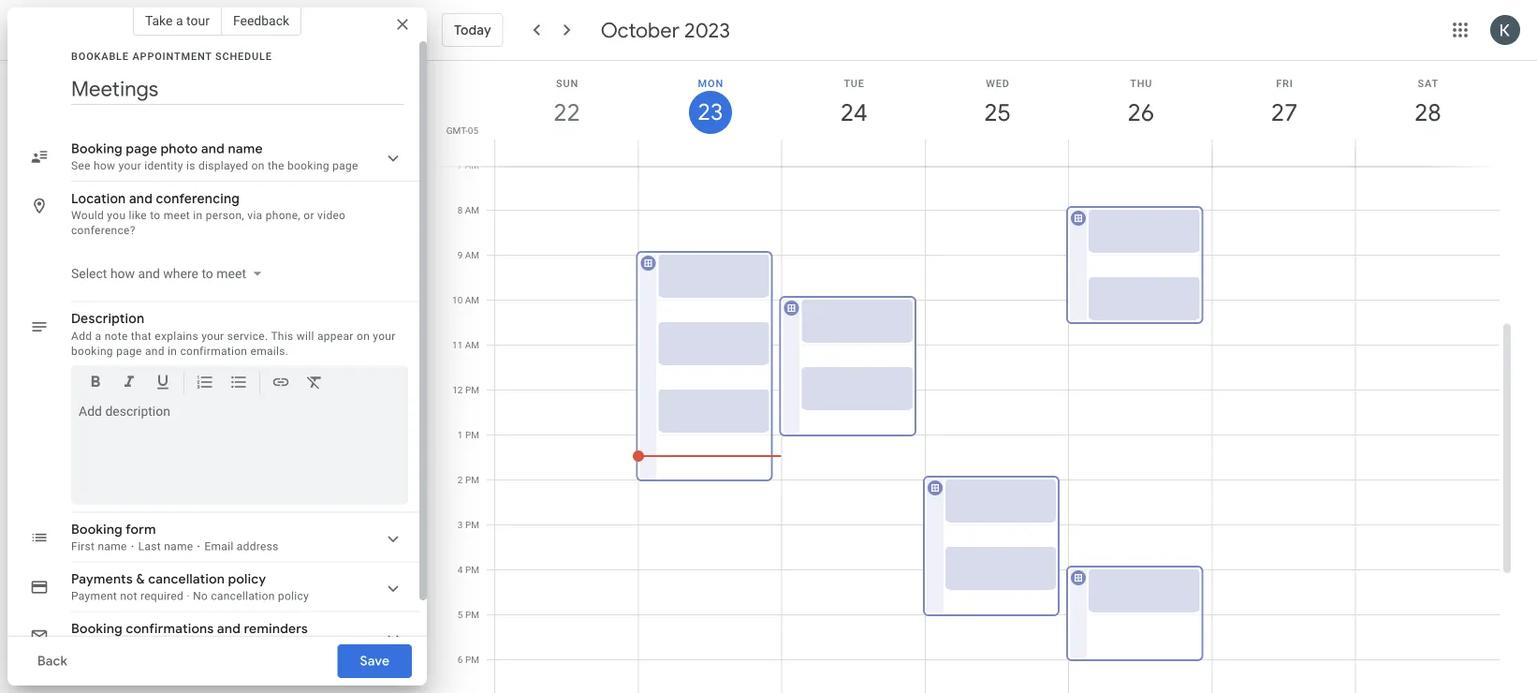 Task type: vqa. For each thing, say whether or not it's contained in the screenshot.
6th Pm
yes



Task type: locate. For each thing, give the bounding box(es) containing it.
first
[[71, 540, 95, 553]]

0 vertical spatial booking
[[288, 159, 330, 172]]

payments
[[71, 571, 133, 588]]

pm right 1 on the bottom left of page
[[465, 429, 480, 441]]

and up like
[[129, 190, 153, 207]]

page
[[126, 140, 157, 157], [333, 159, 358, 172], [116, 344, 142, 357]]

9 am
[[458, 250, 480, 261]]

name inside "booking page photo and name see how your identity is displayed on the booking page"
[[228, 140, 263, 157]]

your right the appear at the left
[[373, 329, 396, 342]]

policy up reminders
[[278, 590, 309, 603]]

booking down add
[[71, 344, 113, 357]]

am right 10
[[465, 295, 480, 306]]

meet right where
[[217, 266, 246, 281]]

email address
[[205, 540, 279, 553]]

1 horizontal spatial in
[[193, 209, 203, 222]]

0 horizontal spatial on
[[252, 159, 265, 172]]

1 vertical spatial meet
[[217, 266, 246, 281]]

and
[[201, 140, 225, 157], [129, 190, 153, 207], [138, 266, 160, 281], [145, 344, 165, 357], [217, 621, 241, 637]]

meet inside location and conferencing would you like to meet in person, via phone, or video conference?
[[164, 209, 190, 222]]

5 am from the top
[[465, 340, 480, 351]]

and inside dropdown button
[[217, 621, 241, 637]]

a right add
[[95, 329, 102, 342]]

numbered list image
[[196, 372, 214, 394]]

5 pm
[[458, 609, 480, 621]]

booking right the
[[288, 159, 330, 172]]

0 horizontal spatial a
[[95, 329, 102, 342]]

on right the appear at the left
[[357, 329, 370, 342]]

3 booking from the top
[[71, 621, 123, 637]]

on inside "booking page photo and name see how your identity is displayed on the booking page"
[[252, 159, 265, 172]]

pm for 1 pm
[[465, 429, 480, 441]]

24 column header
[[782, 61, 926, 166]]

this
[[271, 329, 294, 342]]

on left the
[[252, 159, 265, 172]]

in inside location and conferencing would you like to meet in person, via phone, or video conference?
[[193, 209, 203, 222]]

·
[[187, 590, 190, 603]]

description
[[71, 310, 144, 327]]

23 column header
[[638, 61, 783, 166]]

page up video at the left top of page
[[333, 159, 358, 172]]

to
[[150, 209, 161, 222], [202, 266, 213, 281]]

6 pm from the top
[[465, 609, 480, 621]]

0 vertical spatial how
[[94, 159, 116, 172]]

booking form
[[71, 521, 156, 538]]

23
[[697, 97, 723, 127]]

emails.
[[251, 344, 289, 357]]

meet
[[164, 209, 190, 222], [217, 266, 246, 281]]

conference?
[[71, 224, 135, 237]]

2 am from the top
[[465, 205, 480, 216]]

booking up see
[[71, 140, 123, 157]]

1 vertical spatial to
[[202, 266, 213, 281]]

location and conferencing would you like to meet in person, via phone, or video conference?
[[71, 190, 346, 237]]

0 horizontal spatial booking
[[71, 344, 113, 357]]

1 vertical spatial a
[[95, 329, 102, 342]]

to right like
[[150, 209, 161, 222]]

am for 10 am
[[465, 295, 480, 306]]

1 horizontal spatial to
[[202, 266, 213, 281]]

1 vertical spatial on
[[357, 329, 370, 342]]

1
[[458, 429, 463, 441]]

0 vertical spatial in
[[193, 209, 203, 222]]

am right 9 on the left of the page
[[465, 250, 480, 261]]

0 vertical spatial a
[[176, 13, 183, 28]]

4 am from the top
[[465, 295, 480, 306]]

0 vertical spatial booking
[[71, 140, 123, 157]]

appear
[[317, 329, 354, 342]]

how right see
[[94, 159, 116, 172]]

1 vertical spatial policy
[[278, 590, 309, 603]]

and inside "booking page photo and name see how your identity is displayed on the booking page"
[[201, 140, 225, 157]]

today button
[[442, 7, 504, 52]]

3 am from the top
[[465, 250, 480, 261]]

october
[[601, 17, 680, 43]]

that
[[131, 329, 152, 342]]

name right last
[[164, 540, 193, 553]]

page down that
[[116, 344, 142, 357]]

1 horizontal spatial booking
[[288, 159, 330, 172]]

and left where
[[138, 266, 160, 281]]

am right 7
[[465, 160, 480, 171]]

page for booking
[[333, 159, 358, 172]]

pm right "5"
[[465, 609, 480, 621]]

bookable appointment schedule
[[71, 50, 272, 62]]

policy down email address
[[228, 571, 266, 588]]

would
[[71, 209, 104, 222]]

12 pm
[[453, 384, 480, 396]]

add
[[71, 329, 92, 342]]

pm right the 12
[[465, 384, 480, 396]]

booking down payment
[[71, 621, 123, 637]]

booking confirmations and reminders button
[[64, 616, 416, 657]]

pm right 3
[[465, 519, 480, 531]]

booking
[[71, 140, 123, 157], [71, 521, 123, 538], [71, 621, 123, 637]]

am
[[465, 160, 480, 171], [465, 205, 480, 216], [465, 250, 480, 261], [465, 295, 480, 306], [465, 340, 480, 351]]

pm right 4
[[465, 564, 480, 576]]

0 horizontal spatial name
[[98, 540, 127, 553]]

identity
[[144, 159, 183, 172]]

pm for 5 pm
[[465, 609, 480, 621]]

1 vertical spatial booking
[[71, 521, 123, 538]]

fri 27
[[1271, 77, 1297, 128]]

0 horizontal spatial your
[[119, 159, 141, 172]]

mon
[[698, 77, 724, 89]]

7 am
[[458, 160, 480, 171]]

page inside description add a note that explains your service. this will appear on your booking page and in confirmation emails.
[[116, 344, 142, 357]]

like
[[129, 209, 147, 222]]

0 vertical spatial on
[[252, 159, 265, 172]]

2 horizontal spatial name
[[228, 140, 263, 157]]

1 vertical spatial cancellation
[[211, 590, 275, 603]]

take a tour button
[[133, 6, 222, 36]]

how right select
[[110, 266, 135, 281]]

in down conferencing on the top of page
[[193, 209, 203, 222]]

your left identity
[[119, 159, 141, 172]]

1 vertical spatial how
[[110, 266, 135, 281]]

and down that
[[145, 344, 165, 357]]

booking up first name
[[71, 521, 123, 538]]

you
[[107, 209, 126, 222]]

1 vertical spatial page
[[333, 159, 358, 172]]

and left reminders
[[217, 621, 241, 637]]

photo
[[161, 140, 198, 157]]

pm right 6 on the left bottom of the page
[[465, 654, 480, 665]]

12
[[453, 384, 463, 396]]

conferencing
[[156, 190, 240, 207]]

1 vertical spatial booking
[[71, 344, 113, 357]]

grid
[[435, 61, 1515, 693]]

Add title text field
[[71, 75, 405, 103]]

Description text field
[[79, 403, 401, 497]]

meet down conferencing on the top of page
[[164, 209, 190, 222]]

6 pm
[[458, 654, 480, 665]]

on for name
[[252, 159, 265, 172]]

3 pm from the top
[[465, 474, 480, 486]]

booking inside "booking page photo and name see how your identity is displayed on the booking page"
[[71, 140, 123, 157]]

0 horizontal spatial meet
[[164, 209, 190, 222]]

5 pm from the top
[[465, 564, 480, 576]]

0 horizontal spatial in
[[168, 344, 177, 357]]

back
[[37, 653, 68, 670]]

booking
[[288, 159, 330, 172], [71, 344, 113, 357]]

confirmations
[[126, 621, 214, 637]]

1 horizontal spatial a
[[176, 13, 183, 28]]

meet inside popup button
[[217, 266, 246, 281]]

2 booking from the top
[[71, 521, 123, 538]]

0 vertical spatial to
[[150, 209, 161, 222]]

feedback
[[233, 13, 290, 28]]

1 horizontal spatial meet
[[217, 266, 246, 281]]

0 vertical spatial meet
[[164, 209, 190, 222]]

sun
[[556, 77, 579, 89]]

tour
[[186, 13, 210, 28]]

to inside popup button
[[202, 266, 213, 281]]

to right where
[[202, 266, 213, 281]]

cancellation up ·
[[148, 571, 225, 588]]

name down booking form on the bottom of the page
[[98, 540, 127, 553]]

2 vertical spatial page
[[116, 344, 142, 357]]

via
[[248, 209, 263, 222]]

2 vertical spatial booking
[[71, 621, 123, 637]]

payments & cancellation policy payment not required · no cancellation policy
[[71, 571, 309, 603]]

8
[[458, 205, 463, 216]]

grid containing 22
[[435, 61, 1515, 693]]

1 horizontal spatial name
[[164, 540, 193, 553]]

booking for booking page photo and name see how your identity is displayed on the booking page
[[71, 140, 123, 157]]

26
[[1127, 97, 1154, 128]]

italic image
[[120, 372, 139, 394]]

phone,
[[266, 209, 301, 222]]

0 horizontal spatial to
[[150, 209, 161, 222]]

and up displayed
[[201, 140, 225, 157]]

your up the confirmation
[[202, 329, 224, 342]]

1 vertical spatial in
[[168, 344, 177, 357]]

1 horizontal spatial on
[[357, 329, 370, 342]]

1 horizontal spatial your
[[202, 329, 224, 342]]

pm for 12 pm
[[465, 384, 480, 396]]

friday, october 27 element
[[1264, 91, 1307, 134]]

am right 11
[[465, 340, 480, 351]]

pm right 2
[[465, 474, 480, 486]]

11 am
[[452, 340, 480, 351]]

or
[[304, 209, 315, 222]]

page up identity
[[126, 140, 157, 157]]

in
[[193, 209, 203, 222], [168, 344, 177, 357]]

cancellation
[[148, 571, 225, 588], [211, 590, 275, 603]]

select
[[71, 266, 107, 281]]

1 am from the top
[[465, 160, 480, 171]]

remove formatting image
[[305, 372, 324, 394]]

gmt-05
[[447, 125, 479, 136]]

cancellation up booking confirmations and reminders dropdown button at left bottom
[[211, 590, 275, 603]]

2023
[[685, 17, 731, 43]]

2 pm from the top
[[465, 429, 480, 441]]

pm for 4 pm
[[465, 564, 480, 576]]

1 booking from the top
[[71, 140, 123, 157]]

your
[[119, 159, 141, 172], [202, 329, 224, 342], [373, 329, 396, 342]]

booking inside dropdown button
[[71, 621, 123, 637]]

pm for 2 pm
[[465, 474, 480, 486]]

am right 8
[[465, 205, 480, 216]]

1 pm from the top
[[465, 384, 480, 396]]

in down explains
[[168, 344, 177, 357]]

booking inside description add a note that explains your service. this will appear on your booking page and in confirmation emails.
[[71, 344, 113, 357]]

name up displayed
[[228, 140, 263, 157]]

booking inside "booking page photo and name see how your identity is displayed on the booking page"
[[288, 159, 330, 172]]

0 horizontal spatial policy
[[228, 571, 266, 588]]

email
[[205, 540, 234, 553]]

4 pm from the top
[[465, 519, 480, 531]]

not
[[120, 590, 137, 603]]

a left tour
[[176, 13, 183, 28]]

2 pm
[[458, 474, 480, 486]]

6
[[458, 654, 463, 665]]

booking for name
[[288, 159, 330, 172]]

sat
[[1419, 77, 1440, 89]]

10 am
[[452, 295, 480, 306]]

form
[[126, 521, 156, 538]]

on
[[252, 159, 265, 172], [357, 329, 370, 342]]

person,
[[206, 209, 244, 222]]

wed
[[986, 77, 1010, 89]]

where
[[163, 266, 199, 281]]

7 pm from the top
[[465, 654, 480, 665]]

on inside description add a note that explains your service. this will appear on your booking page and in confirmation emails.
[[357, 329, 370, 342]]



Task type: describe. For each thing, give the bounding box(es) containing it.
and inside description add a note that explains your service. this will appear on your booking page and in confirmation emails.
[[145, 344, 165, 357]]

tuesday, october 24 element
[[833, 91, 876, 134]]

27
[[1271, 97, 1297, 128]]

gmt-
[[447, 125, 468, 136]]

explains
[[155, 329, 198, 342]]

page for description
[[116, 344, 142, 357]]

booking confirmations and reminders
[[71, 621, 308, 637]]

how inside popup button
[[110, 266, 135, 281]]

a inside description add a note that explains your service. this will appear on your booking page and in confirmation emails.
[[95, 329, 102, 342]]

pm for 3 pm
[[465, 519, 480, 531]]

name for last name
[[164, 540, 193, 553]]

appointment
[[132, 50, 212, 62]]

saturday, october 28 element
[[1407, 91, 1450, 134]]

booking for booking confirmations and reminders
[[71, 621, 123, 637]]

wednesday, october 25 element
[[976, 91, 1020, 134]]

reminders
[[244, 621, 308, 637]]

the
[[268, 159, 284, 172]]

sat 28
[[1414, 77, 1441, 128]]

11
[[452, 340, 463, 351]]

22 column header
[[495, 61, 639, 166]]

insert link image
[[272, 372, 290, 394]]

7
[[458, 160, 463, 171]]

tue 24
[[840, 77, 867, 128]]

bold image
[[86, 372, 105, 394]]

sunday, october 22 element
[[546, 91, 589, 134]]

fri
[[1277, 77, 1294, 89]]

am for 11 am
[[465, 340, 480, 351]]

4
[[458, 564, 463, 576]]

in inside description add a note that explains your service. this will appear on your booking page and in confirmation emails.
[[168, 344, 177, 357]]

schedule
[[215, 50, 272, 62]]

displayed
[[199, 159, 249, 172]]

booking for booking form
[[71, 521, 123, 538]]

am for 9 am
[[465, 250, 480, 261]]

tue
[[844, 77, 865, 89]]

monday, october 23, today element
[[689, 91, 732, 134]]

22
[[553, 97, 579, 128]]

28 column header
[[1356, 61, 1501, 166]]

a inside button
[[176, 13, 183, 28]]

booking for that
[[71, 344, 113, 357]]

pm for 6 pm
[[465, 654, 480, 665]]

see
[[71, 159, 91, 172]]

28
[[1414, 97, 1441, 128]]

and inside popup button
[[138, 266, 160, 281]]

take a tour
[[145, 13, 210, 28]]

video
[[318, 209, 346, 222]]

last name
[[138, 540, 193, 553]]

october 2023
[[601, 17, 731, 43]]

am for 7 am
[[465, 160, 480, 171]]

is
[[186, 159, 195, 172]]

on for that
[[357, 329, 370, 342]]

25
[[983, 97, 1010, 128]]

take
[[145, 13, 173, 28]]

select how and where to meet
[[71, 266, 246, 281]]

0 vertical spatial page
[[126, 140, 157, 157]]

mon 23
[[697, 77, 724, 127]]

how inside "booking page photo and name see how your identity is displayed on the booking page"
[[94, 159, 116, 172]]

name for first name
[[98, 540, 127, 553]]

5
[[458, 609, 463, 621]]

to inside location and conferencing would you like to meet in person, via phone, or video conference?
[[150, 209, 161, 222]]

payment
[[71, 590, 117, 603]]

2 horizontal spatial your
[[373, 329, 396, 342]]

today
[[454, 22, 491, 38]]

and inside location and conferencing would you like to meet in person, via phone, or video conference?
[[129, 190, 153, 207]]

3
[[458, 519, 463, 531]]

formatting options toolbar
[[71, 366, 408, 406]]

wed 25
[[983, 77, 1010, 128]]

1 horizontal spatial policy
[[278, 590, 309, 603]]

1 pm
[[458, 429, 480, 441]]

thursday, october 26 element
[[1120, 91, 1163, 134]]

27 column header
[[1212, 61, 1357, 166]]

location
[[71, 190, 126, 207]]

thu 26
[[1127, 77, 1154, 128]]

25 column header
[[925, 61, 1070, 166]]

24
[[840, 97, 867, 128]]

will
[[297, 329, 314, 342]]

last
[[138, 540, 161, 553]]

description add a note that explains your service. this will appear on your booking page and in confirmation emails.
[[71, 310, 396, 357]]

am for 8 am
[[465, 205, 480, 216]]

address
[[237, 540, 279, 553]]

underline image
[[154, 372, 172, 394]]

feedback button
[[222, 6, 302, 36]]

0 vertical spatial cancellation
[[148, 571, 225, 588]]

sun 22
[[553, 77, 579, 128]]

05
[[468, 125, 479, 136]]

no
[[193, 590, 208, 603]]

0 vertical spatial policy
[[228, 571, 266, 588]]

service.
[[227, 329, 268, 342]]

confirmation
[[180, 344, 248, 357]]

your inside "booking page photo and name see how your identity is displayed on the booking page"
[[119, 159, 141, 172]]

bulleted list image
[[229, 372, 248, 394]]

required
[[140, 590, 184, 603]]

&
[[136, 571, 145, 588]]

9
[[458, 250, 463, 261]]

26 column header
[[1069, 61, 1213, 166]]

3 pm
[[458, 519, 480, 531]]

4 pm
[[458, 564, 480, 576]]

2
[[458, 474, 463, 486]]

booking page photo and name see how your identity is displayed on the booking page
[[71, 140, 358, 172]]



